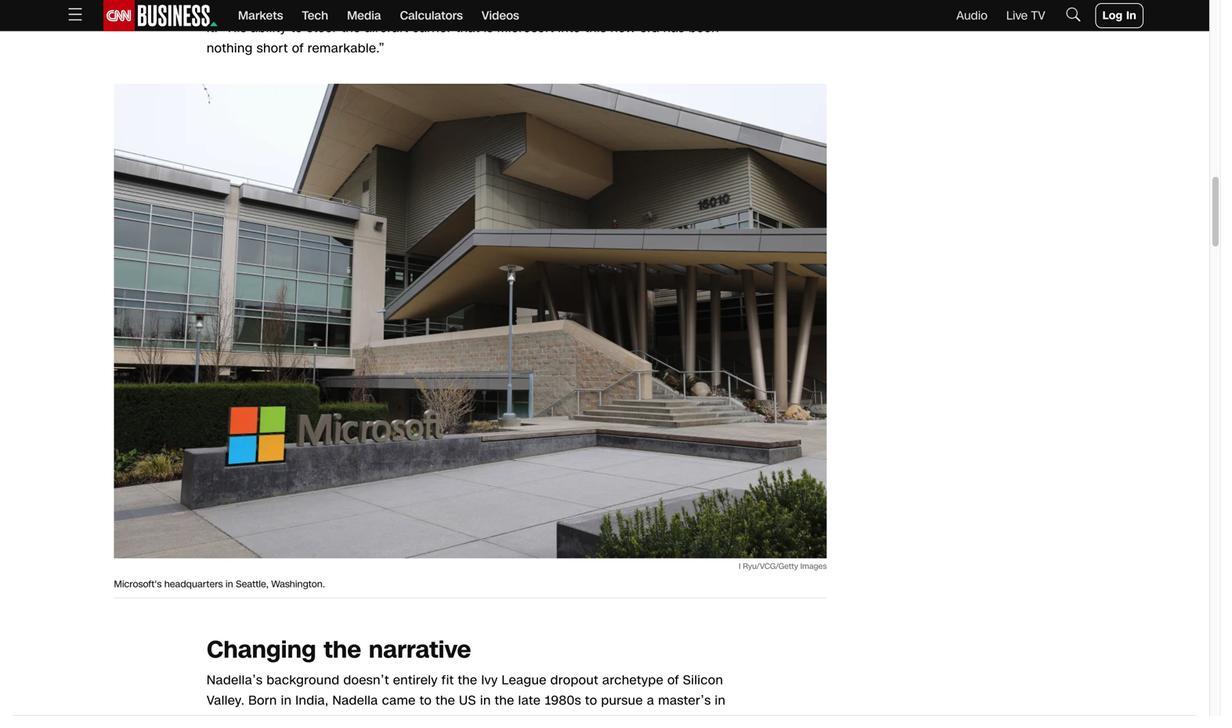 Task type: locate. For each thing, give the bounding box(es) containing it.
archetype
[[602, 672, 664, 690]]

0 vertical spatial at
[[439, 0, 451, 16]]

to up later
[[585, 693, 597, 710]]

0 vertical spatial a
[[283, 0, 290, 16]]

of up master's
[[668, 672, 679, 690]]

images
[[800, 561, 827, 572]]

2 horizontal spatial of
[[668, 672, 679, 690]]

davidson,
[[633, 0, 692, 16]]

background
[[267, 672, 340, 690]]

as gil luria, a senior research analyst at wealth management firm da davidson, puts it: "his ability to steer the aircraft carrier that is microsoft into this new era has been nothing short of remarkable."
[[207, 0, 723, 57]]

to down 'entirely' in the left bottom of the page
[[420, 693, 432, 710]]

0 horizontal spatial a
[[283, 0, 290, 16]]

of down 'entirely' in the left bottom of the page
[[423, 713, 434, 717]]

"his
[[222, 19, 247, 37]]

short
[[257, 40, 288, 57]]

at down india,
[[320, 713, 332, 717]]

in right 'us'
[[480, 693, 491, 710]]

1 vertical spatial a
[[647, 693, 654, 710]]

new
[[611, 19, 636, 37]]

2 vertical spatial of
[[423, 713, 434, 717]]

entirely
[[393, 672, 438, 690]]

1 horizontal spatial at
[[439, 0, 451, 16]]

as
[[207, 0, 222, 16]]

gil
[[226, 0, 242, 16]]

a up receiving on the bottom of the page
[[647, 693, 654, 710]]

luria,
[[245, 0, 279, 16]]

0 horizontal spatial of
[[292, 40, 304, 57]]

pursue
[[601, 693, 643, 710]]

ability
[[251, 19, 287, 37]]

changing
[[207, 634, 316, 667]]

nadella's
[[207, 672, 263, 690]]

live tv
[[1006, 7, 1046, 24]]

computer
[[207, 713, 265, 717]]

microsoft's
[[114, 578, 162, 592]]

markets
[[238, 7, 283, 24]]

in
[[226, 578, 233, 592], [281, 693, 292, 710], [480, 693, 491, 710], [715, 693, 726, 710]]

1 vertical spatial of
[[668, 672, 679, 690]]

a right luria,
[[283, 0, 290, 16]]

of inside the as gil luria, a senior research analyst at wealth management firm da davidson, puts it: "his ability to steer the aircraft carrier that is microsoft into this new era has been nothing short of remarkable."
[[292, 40, 304, 57]]

seattle, washington - march 19: a microsoft sign is seen at the company's headquarters on march 19, 2023 in seattle, washington. (photo by i ryu/vcg via getty images) image
[[114, 84, 827, 559]]

is
[[484, 19, 493, 37]]

at
[[439, 0, 451, 16], [320, 713, 332, 717]]

born
[[248, 693, 277, 710]]

of
[[292, 40, 304, 57], [668, 672, 679, 690], [423, 713, 434, 717]]

the
[[341, 19, 361, 37], [324, 634, 361, 667], [458, 672, 477, 690], [436, 693, 455, 710], [495, 693, 514, 710], [336, 713, 356, 717]]

in
[[1126, 8, 1137, 23]]

firm
[[584, 0, 608, 16]]

1 horizontal spatial a
[[647, 693, 654, 710]]

the up doesn't
[[324, 634, 361, 667]]

to inside the as gil luria, a senior research analyst at wealth management firm da davidson, puts it: "his ability to steer the aircraft carrier that is microsoft into this new era has been nothing short of remarkable."
[[291, 19, 303, 37]]

a
[[283, 0, 290, 16], [647, 693, 654, 710]]

a inside changing the narrative nadella's background doesn't entirely fit the ivy league dropout archetype of silicon valley. born in india, nadella came to the us in the late 1980s to pursue a master's in computer science at the university of wisconsin-milwaukee, later receiving an m
[[647, 693, 654, 710]]

aircraft
[[365, 19, 408, 37]]

0 vertical spatial of
[[292, 40, 304, 57]]

ryu/vcg/getty
[[743, 561, 798, 572]]

to left steer
[[291, 19, 303, 37]]

1 horizontal spatial to
[[420, 693, 432, 710]]

to
[[291, 19, 303, 37], [420, 693, 432, 710], [585, 693, 597, 710]]

0 horizontal spatial to
[[291, 19, 303, 37]]

tech
[[302, 7, 328, 24]]

videos link
[[482, 0, 519, 31]]

the up remarkable." at left
[[341, 19, 361, 37]]

us
[[459, 693, 476, 710]]

1 vertical spatial at
[[320, 713, 332, 717]]

media
[[347, 7, 381, 24]]

audio link
[[956, 7, 988, 24]]

the left late
[[495, 693, 514, 710]]

league
[[502, 672, 547, 690]]

log
[[1103, 8, 1123, 23]]

an
[[667, 713, 682, 717]]

i
[[739, 561, 741, 572]]

0 horizontal spatial at
[[320, 713, 332, 717]]

at up carrier at the left
[[439, 0, 451, 16]]

of right the short
[[292, 40, 304, 57]]



Task type: describe. For each thing, give the bounding box(es) containing it.
dropout
[[551, 672, 599, 690]]

valley.
[[207, 693, 245, 710]]

live
[[1006, 7, 1028, 24]]

analyst
[[392, 0, 436, 16]]

the inside the as gil luria, a senior research analyst at wealth management firm da davidson, puts it: "his ability to steer the aircraft carrier that is microsoft into this new era has been nothing short of remarkable."
[[341, 19, 361, 37]]

a inside the as gil luria, a senior research analyst at wealth management firm da davidson, puts it: "his ability to steer the aircraft carrier that is microsoft into this new era has been nothing short of remarkable."
[[283, 0, 290, 16]]

later
[[577, 713, 604, 717]]

the down nadella
[[336, 713, 356, 717]]

been
[[689, 19, 719, 37]]

media link
[[347, 0, 381, 31]]

in down silicon
[[715, 693, 726, 710]]

1 horizontal spatial of
[[423, 713, 434, 717]]

senior
[[294, 0, 331, 16]]

narrative
[[369, 634, 471, 667]]

nothing
[[207, 40, 253, 57]]

university
[[359, 713, 419, 717]]

in up the science
[[281, 693, 292, 710]]

markets link
[[238, 0, 283, 31]]

seattle,
[[236, 578, 269, 592]]

era
[[640, 19, 659, 37]]

washington.
[[271, 578, 325, 592]]

that
[[456, 19, 480, 37]]

milwaukee,
[[505, 713, 573, 717]]

it:
[[207, 19, 218, 37]]

wealth
[[455, 0, 496, 16]]

nadella
[[332, 693, 378, 710]]

at inside changing the narrative nadella's background doesn't entirely fit the ivy league dropout archetype of silicon valley. born in india, nadella came to the us in the late 1980s to pursue a master's in computer science at the university of wisconsin-milwaukee, later receiving an m
[[320, 713, 332, 717]]

calculators
[[400, 7, 463, 24]]

the right fit at bottom
[[458, 672, 477, 690]]

open menu icon image
[[66, 5, 85, 24]]

research
[[335, 0, 388, 16]]

the down fit at bottom
[[436, 693, 455, 710]]

2 horizontal spatial to
[[585, 693, 597, 710]]

search icon image
[[1064, 5, 1083, 24]]

in left seattle,
[[226, 578, 233, 592]]

microsoft
[[497, 19, 554, 37]]

headquarters
[[164, 578, 223, 592]]

videos
[[482, 7, 519, 24]]

carrier
[[412, 19, 452, 37]]

calculators link
[[400, 0, 463, 31]]

has
[[663, 19, 685, 37]]

log in
[[1103, 8, 1137, 23]]

this
[[585, 19, 607, 37]]

late
[[518, 693, 541, 710]]

came
[[382, 693, 416, 710]]

receiving
[[608, 713, 663, 717]]

silicon
[[683, 672, 723, 690]]

1980s
[[545, 693, 581, 710]]

into
[[558, 19, 581, 37]]

live tv link
[[1006, 7, 1046, 24]]

microsoft's headquarters in seattle, washington.
[[114, 578, 325, 592]]

india,
[[296, 693, 329, 710]]

da
[[612, 0, 629, 16]]

tech link
[[302, 0, 328, 31]]

science
[[269, 713, 316, 717]]

ivy
[[481, 672, 498, 690]]

doesn't
[[343, 672, 389, 690]]

steer
[[307, 19, 337, 37]]

remarkable."
[[308, 40, 385, 57]]

log in link
[[1096, 3, 1144, 28]]

management
[[500, 0, 580, 16]]

puts
[[696, 0, 723, 16]]

audio
[[956, 7, 988, 24]]

at inside the as gil luria, a senior research analyst at wealth management firm da davidson, puts it: "his ability to steer the aircraft carrier that is microsoft into this new era has been nothing short of remarkable."
[[439, 0, 451, 16]]

fit
[[442, 672, 454, 690]]

master's
[[658, 693, 711, 710]]

changing the narrative nadella's background doesn't entirely fit the ivy league dropout archetype of silicon valley. born in india, nadella came to the us in the late 1980s to pursue a master's in computer science at the university of wisconsin-milwaukee, later receiving an m
[[207, 634, 726, 717]]

i ryu/vcg/getty images
[[739, 561, 827, 572]]

tv
[[1031, 7, 1046, 24]]

wisconsin-
[[438, 713, 505, 717]]



Task type: vqa. For each thing, say whether or not it's contained in the screenshot.
'Innovate'
no



